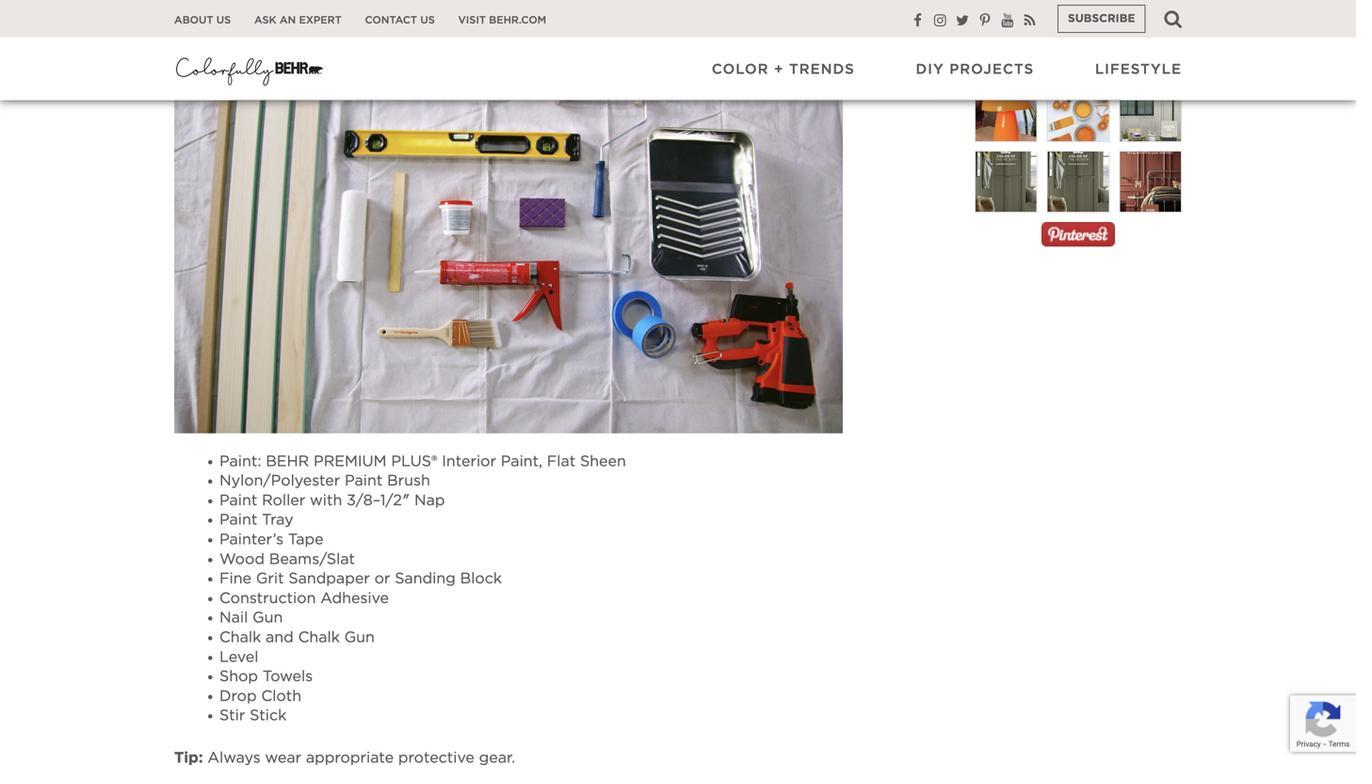Task type: describe. For each thing, give the bounding box(es) containing it.
cloth
[[261, 690, 302, 705]]

fine
[[220, 572, 252, 587]]

here's your sign that it's time for a backyard makeover. get your house up-to-date with behr dynasty® exterior paint in classic neutrals like gratifying gray dc-008 and carbon n520-7. image
[[1120, 66, 1182, 157]]

painter's
[[220, 533, 284, 548]]

lifestyle link
[[1096, 61, 1182, 79]]

diy projects
[[916, 63, 1035, 77]]

2 chalk from the left
[[298, 631, 340, 646]]

stir
[[220, 709, 245, 724]]

0 vertical spatial gun
[[253, 611, 283, 626]]

diy
[[916, 63, 945, 77]]

color + trends
[[712, 63, 855, 77]]

adhesive
[[321, 592, 389, 607]]

diy projects link
[[916, 61, 1035, 79]]

channel the tranquility of the french countryside in your home with the january color of the month, provence blue. painting a room in this soothing hue is the perfect way to start the year fresh. image
[[1047, 0, 1110, 87]]

behr.com
[[489, 15, 547, 25]]

trends
[[790, 63, 855, 77]]

contact us
[[365, 15, 435, 25]]

ask an expert
[[254, 15, 342, 25]]

with
[[310, 494, 342, 509]]

interior
[[442, 454, 496, 470]]

paint:
[[220, 454, 261, 470]]

1 vertical spatial paint
[[220, 494, 258, 509]]

a drop cloth with an image of each tool that is listed below. image
[[174, 50, 843, 434]]

behr
[[266, 454, 309, 470]]

follow me on pinterest image
[[1042, 222, 1116, 247]]

tape
[[288, 533, 324, 548]]

about us
[[174, 15, 231, 25]]

0 vertical spatial paint
[[345, 474, 383, 489]]

level
[[220, 650, 259, 665]]

sanding
[[395, 572, 456, 587]]

color
[[712, 63, 769, 77]]

1 turn your home into a tranquil retreat with our december color of the month, mountain olive. this rich green captures the essence of nature's beauty, bringing a sense of serenity and coziness to any space. image from the left
[[975, 137, 1038, 228]]

try behr's kalahari sunset mq1-25, a desert orange that infuses your space with warmth. image
[[1120, 137, 1182, 228]]

1 vertical spatial gun
[[344, 631, 375, 646]]

subscribe
[[1068, 13, 1136, 24]]

wood
[[220, 552, 265, 567]]

us for about us
[[216, 15, 231, 25]]

brighten up your apartment with the juicy hues of joyful orange p240-7 and tart orange hdc-md-27. image
[[1047, 74, 1110, 150]]

contact us link
[[365, 14, 435, 27]]

subscribe link
[[1058, 5, 1146, 33]]



Task type: vqa. For each thing, say whether or not it's contained in the screenshot.
Nylon/Polyester
yes



Task type: locate. For each thing, give the bounding box(es) containing it.
nylon/polyester
[[220, 474, 340, 489]]

paint down paint:
[[220, 494, 258, 509]]

1 horizontal spatial us
[[421, 15, 435, 25]]

1 us from the left
[[216, 15, 231, 25]]

1 chalk from the left
[[220, 631, 261, 646]]

1 horizontal spatial turn your home into a tranquil retreat with our december color of the month, mountain olive. this rich green captures the essence of nature's beauty, bringing a sense of serenity and coziness to any space. image
[[1047, 137, 1110, 228]]

nap
[[415, 494, 445, 509]]

visit behr.com link
[[458, 14, 547, 27]]

diy this eclectic lamp with a glass bowl, a vase, and behr spray paint in blazing bonfire. . image
[[975, 58, 1038, 165]]

construction
[[220, 592, 316, 607]]

premium
[[314, 454, 387, 470]]

nail
[[220, 611, 248, 626]]

drop
[[220, 690, 257, 705]]

1 horizontal spatial chalk
[[298, 631, 340, 646]]

roller
[[262, 494, 305, 509]]

projects
[[950, 63, 1035, 77]]

block
[[460, 572, 502, 587]]

about us link
[[174, 14, 231, 27]]

paint,
[[501, 454, 543, 470]]

explore the three paint colors the pair perfectly with our 2024 color of the year, cracked pepper. image
[[1120, 0, 1182, 95]]

2 us from the left
[[421, 15, 435, 25]]

expert
[[299, 15, 342, 25]]

shop
[[220, 670, 258, 685]]

stick
[[250, 709, 287, 724]]

us for contact us
[[421, 15, 435, 25]]

gun down construction
[[253, 611, 283, 626]]

paint up painter's
[[220, 513, 258, 528]]

brush
[[387, 474, 430, 489]]

2 vertical spatial paint
[[220, 513, 258, 528]]

flat
[[547, 454, 576, 470]]

visit behr.com
[[458, 15, 547, 25]]

sandpaper
[[289, 572, 370, 587]]

ask
[[254, 15, 277, 25]]

about
[[174, 15, 213, 25]]

us right contact
[[421, 15, 435, 25]]

0 horizontal spatial chalk
[[220, 631, 261, 646]]

turn your home into a tranquil retreat with our december color of the month, mountain olive. this rich green captures the essence of nature's beauty, bringing a sense of serenity and coziness to any space. image
[[975, 137, 1038, 228], [1047, 137, 1110, 228]]

sheen
[[580, 454, 626, 470]]

us
[[216, 15, 231, 25], [421, 15, 435, 25]]

colorfully behr image
[[174, 52, 325, 89]]

paint
[[345, 474, 383, 489], [220, 494, 258, 509], [220, 513, 258, 528]]

contact
[[365, 15, 417, 25]]

us right about
[[216, 15, 231, 25]]

visit
[[458, 15, 486, 25]]

or
[[375, 572, 390, 587]]

chalk right and
[[298, 631, 340, 646]]

tray
[[262, 513, 294, 528]]

behr premium plus® interior paint, flat sheen link
[[266, 454, 626, 470]]

materials:
[[174, 14, 248, 29]]

+
[[774, 63, 784, 77]]

color + trends link
[[712, 61, 855, 79]]

chalk
[[220, 631, 261, 646], [298, 631, 340, 646]]

an
[[280, 15, 296, 25]]

chalk up level
[[220, 631, 261, 646]]

paint: behr premium plus® interior paint, flat sheen nylon/polyester paint brush paint roller with 3/8–1/2″ nap paint tray painter's tape wood beams/slat fine grit sandpaper or sanding block construction adhesive nail gun chalk and chalk gun level shop towels drop cloth stir stick
[[220, 454, 626, 724]]

search image
[[1165, 9, 1182, 28]]

plus®
[[391, 454, 438, 470]]

us inside 'link'
[[216, 15, 231, 25]]

ask an expert link
[[254, 14, 342, 27]]

beams/slat
[[269, 552, 355, 567]]

0 horizontal spatial turn your home into a tranquil retreat with our december color of the month, mountain olive. this rich green captures the essence of nature's beauty, bringing a sense of serenity and coziness to any space. image
[[975, 137, 1038, 228]]

0 horizontal spatial us
[[216, 15, 231, 25]]

lifestyle
[[1096, 63, 1182, 77]]

gun
[[253, 611, 283, 626], [344, 631, 375, 646]]

3/8–1/2″
[[347, 494, 410, 509]]

turn your home into a tranquil retreat with our december color of the month, mountain olive. this rich green captures the essence of nature's beauty, bringing a sense of serenity and coziness to any space. image left follow me on pinterest image
[[975, 137, 1038, 228]]

gun down adhesive
[[344, 631, 375, 646]]

provence blue, our january color of the month, is a dreamy hue that makes any space more inviting. give your home a soothing start to the year. image
[[975, 0, 1038, 87]]

paint down premium
[[345, 474, 383, 489]]

1 horizontal spatial gun
[[344, 631, 375, 646]]

turn your home into a tranquil retreat with our december color of the month, mountain olive. this rich green captures the essence of nature's beauty, bringing a sense of serenity and coziness to any space. image left try behr's kalahari sunset mq1-25, a desert orange that infuses your space with warmth. image
[[1047, 137, 1110, 228]]

0 horizontal spatial gun
[[253, 611, 283, 626]]

towels
[[263, 670, 313, 685]]

2 turn your home into a tranquil retreat with our december color of the month, mountain olive. this rich green captures the essence of nature's beauty, bringing a sense of serenity and coziness to any space. image from the left
[[1047, 137, 1110, 228]]

grit
[[256, 572, 284, 587]]

and
[[266, 631, 294, 646]]



